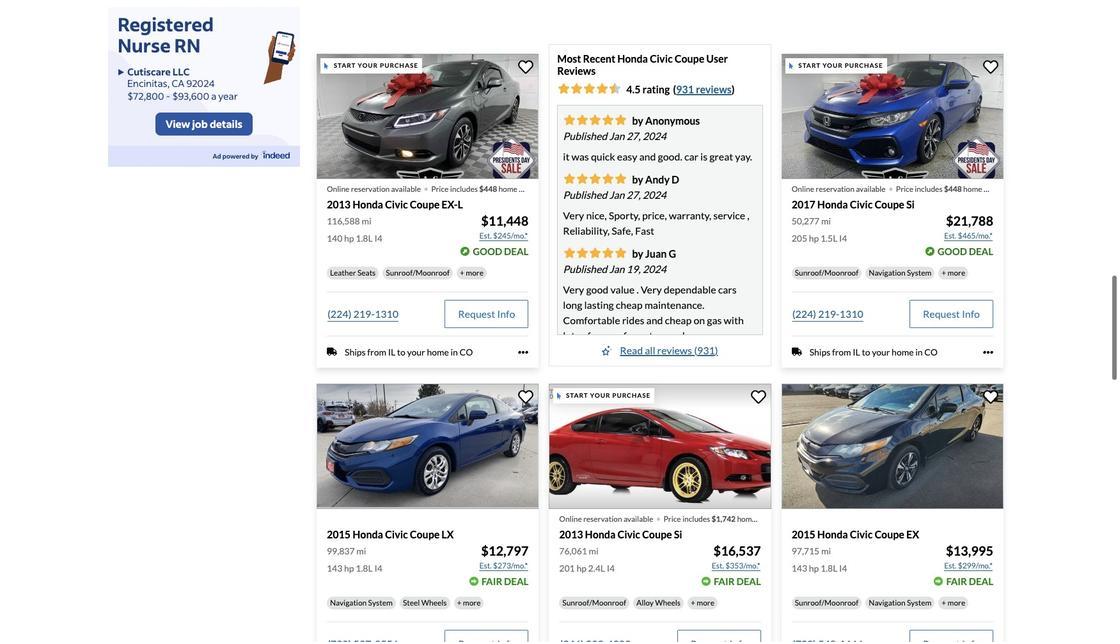 Task type: vqa. For each thing, say whether or not it's contained in the screenshot.


Task type: describe. For each thing, give the bounding box(es) containing it.
request info button for $11,448
[[445, 300, 529, 328]]

start for $21,788
[[799, 62, 821, 69]]

honda inside 'online reservation available · price includes $1,742 home delivery 2013 honda civic coupe si'
[[585, 528, 616, 540]]

1 horizontal spatial (
[[694, 344, 697, 357]]

yay.
[[735, 151, 752, 163]]

mi for $16,537
[[589, 546, 599, 556]]

juan
[[645, 248, 667, 260]]

long
[[563, 299, 582, 311]]

reservation for $21,788
[[816, 184, 855, 194]]

it was quick easy and good. car is great yay.
[[563, 151, 752, 163]]

read
[[620, 344, 643, 357]]

$21,788
[[946, 213, 993, 228]]

27, inside by andy d published jan 27, 2024
[[627, 189, 641, 201]]

all
[[645, 344, 655, 357]]

published for by andy d published jan 27, 2024
[[563, 189, 607, 201]]

more for $21,788
[[948, 268, 965, 278]]

online reservation available · price includes $1,742 home delivery 2013 honda civic coupe si
[[559, 506, 785, 540]]

recent
[[583, 52, 615, 65]]

1310 for $21,788
[[840, 308, 863, 320]]

i4 for $11,448
[[374, 233, 382, 244]]

+ more for $21,788
[[942, 268, 965, 278]]

price for $21,788
[[896, 184, 913, 194]]

of
[[582, 330, 591, 342]]

lasting
[[584, 299, 614, 311]]

power
[[593, 330, 621, 342]]

2017
[[792, 198, 815, 210]]

alloy
[[636, 598, 654, 608]]

1310 for $11,448
[[375, 308, 399, 320]]

$299/mo.*
[[958, 561, 993, 571]]

aegean blue metallic 2017 honda civic coupe si coupe front-wheel drive manual image
[[781, 54, 1004, 179]]

price,
[[642, 209, 667, 222]]

to for $11,448
[[397, 347, 405, 357]]

est. $245/mo.* button
[[479, 230, 529, 242]]

in for $11,448
[[451, 347, 458, 357]]

2015 for $13,995
[[792, 528, 815, 540]]

easy
[[617, 151, 637, 163]]

$245/mo.*
[[493, 231, 528, 240]]

leather seats
[[330, 268, 376, 278]]

request for $11,448
[[458, 308, 495, 320]]

(224) 219-1310 for $11,448
[[328, 308, 399, 320]]

honda up 97,715 mi 143 hp 1.8l i4 at right bottom
[[817, 528, 848, 540]]

ships for $21,788
[[810, 347, 830, 357]]

your for $11,448
[[358, 62, 378, 69]]

is
[[700, 151, 708, 163]]

more right "steel wheels"
[[463, 598, 481, 608]]

$1,742
[[712, 514, 736, 524]]

online reservation available · price includes $448 home delivery 2013 honda civic coupe ex-l
[[327, 176, 546, 210]]

ellipsis h image
[[983, 347, 993, 357]]

info for $21,788
[[962, 308, 980, 320]]

+ more down est. $299/mo.* button
[[942, 598, 965, 608]]

99,837
[[327, 546, 355, 556]]

more for $11,448
[[466, 268, 484, 278]]

most recent honda civic coupe user reviews
[[557, 52, 728, 77]]

dependable
[[664, 284, 716, 296]]

rides
[[622, 314, 644, 327]]

219- for $11,448
[[353, 308, 375, 320]]

1 horizontal spatial 931
[[697, 344, 715, 357]]

0 horizontal spatial reviews
[[657, 344, 692, 357]]

2024 for juan
[[643, 263, 666, 275]]

) for reviews
[[732, 83, 735, 96]]

est. for $21,788
[[944, 231, 957, 240]]

gas
[[707, 314, 722, 327]]

includes for $21,788
[[915, 184, 943, 194]]

ships for $11,448
[[345, 347, 366, 357]]

was
[[572, 151, 589, 163]]

$448 for $11,448
[[479, 184, 497, 194]]

fair deal for $12,797
[[481, 576, 529, 587]]

ships from il to your home in co for $11,448
[[345, 347, 473, 357]]

2024 inside by anonymous published jan 27, 2024
[[643, 130, 666, 142]]

mouse pointer image for $11,448
[[325, 63, 329, 69]]

76,061
[[559, 546, 587, 556]]

sporty,
[[609, 209, 640, 222]]

go
[[687, 330, 698, 342]]

home for online reservation available · price includes $448 home delivery 2013 honda civic coupe ex-l
[[499, 184, 517, 194]]

on
[[694, 314, 705, 327]]

online for $11,448
[[327, 184, 349, 194]]

safe,
[[612, 225, 633, 237]]

2015 honda civic coupe ex
[[792, 528, 919, 540]]

steel
[[403, 598, 420, 608]]

up
[[655, 330, 666, 342]]

fair for $16,537
[[714, 576, 735, 587]]

online for $21,788
[[792, 184, 814, 194]]

4.5
[[626, 83, 641, 96]]

andy
[[645, 174, 670, 186]]

1.8l for $13,995
[[821, 563, 838, 574]]

good.
[[658, 151, 682, 163]]

polished metal metallic 2013 honda civic coupe ex-l coupe front-wheel drive automatic image
[[317, 54, 539, 179]]

by juan g published jan 19, 2024
[[563, 248, 676, 275]]

car
[[684, 151, 698, 163]]

jan for by juan g
[[609, 263, 625, 275]]

quick
[[591, 151, 615, 163]]

most recent honda civic coupe user reviews element
[[557, 105, 763, 344]]

) for 931
[[715, 344, 718, 357]]

$13,995 est. $299/mo.*
[[944, 543, 993, 571]]

reservation for $11,448
[[351, 184, 390, 194]]

includes inside 'online reservation available · price includes $1,742 home delivery 2013 honda civic coupe si'
[[682, 514, 710, 524]]

$11,448 est. $245/mo.*
[[479, 213, 529, 240]]

· inside 'online reservation available · price includes $1,742 home delivery 2013 honda civic coupe si'
[[656, 506, 661, 529]]

est. $353/mo.* button
[[711, 560, 761, 572]]

g
[[669, 248, 676, 260]]

0 vertical spatial (
[[673, 83, 676, 96]]

good
[[586, 284, 609, 296]]

anonymous
[[645, 115, 700, 127]]

0 horizontal spatial advertisement element
[[108, 7, 300, 167]]

very good value . very dependable cars long lasting cheap maintenance. comfortable rides and cheap on gas with lots of power for get up and go
[[563, 284, 744, 342]]

2 vertical spatial and
[[668, 330, 685, 342]]

97,715
[[792, 546, 820, 556]]

+ for $11,448
[[460, 268, 464, 278]]

1.5l
[[821, 233, 838, 244]]

50,277 mi 205 hp 1.5l i4
[[792, 215, 847, 244]]

honda inside the most recent honda civic coupe user reviews
[[617, 52, 648, 65]]

delivery for $11,448
[[519, 184, 546, 194]]

140
[[327, 233, 342, 244]]

(224) 219-1310 button for $21,788
[[792, 300, 864, 328]]

lx
[[442, 528, 454, 540]]

1 vertical spatial and
[[646, 314, 663, 327]]

si for 2017
[[906, 198, 915, 210]]

(224) 219-1310 for $21,788
[[792, 308, 863, 320]]

very for very nice, sporty, price, warranty, service , reliability, safe, fast
[[563, 209, 584, 222]]

$11,448
[[481, 213, 529, 228]]

jan inside by anonymous published jan 27, 2024
[[609, 130, 625, 142]]

fair for $12,797
[[481, 576, 502, 587]]

with
[[724, 314, 744, 327]]

est. $465/mo.* button
[[944, 230, 993, 242]]

start for $16,537
[[566, 392, 588, 399]]

your for $16,537
[[590, 392, 610, 399]]

.
[[637, 284, 639, 296]]

50,277
[[792, 215, 820, 226]]

for
[[623, 330, 637, 342]]

2015 honda civic coupe lx
[[327, 528, 454, 540]]

lots
[[563, 330, 580, 342]]

+ more right "steel wheels"
[[457, 598, 481, 608]]

fair for $13,995
[[946, 576, 967, 587]]

most
[[557, 52, 581, 65]]

warranty,
[[669, 209, 711, 222]]

start your purchase for $21,788
[[799, 62, 883, 69]]

143 for $13,995
[[792, 563, 807, 574]]

sunroof/moonroof down 1.5l on the top right
[[795, 268, 859, 278]]

27, inside by anonymous published jan 27, 2024
[[627, 130, 641, 142]]

available for $21,788
[[856, 184, 886, 194]]

1 horizontal spatial cheap
[[665, 314, 692, 327]]

coupe inside online reservation available · price includes $448 home delivery 2013 honda civic coupe ex-l
[[410, 198, 440, 210]]

fast
[[635, 225, 654, 237]]

alloy wheels
[[636, 598, 681, 608]]

from for $11,448
[[367, 347, 386, 357]]

est. for $11,448
[[479, 231, 492, 240]]

hp for $11,448
[[344, 233, 354, 244]]

hp for $12,797
[[344, 563, 354, 574]]

service
[[713, 209, 745, 222]]

truck image
[[792, 347, 802, 357]]

online reservation available · price includes $448 home delivery 2017 honda civic coupe si
[[792, 176, 1011, 210]]

request for $21,788
[[923, 308, 960, 320]]

dyno blue pearl 2015 honda civic coupe lx coupe front-wheel drive continuously variable transmission image
[[317, 384, 539, 509]]

co for $21,788
[[924, 347, 938, 357]]

by for by anonymous
[[632, 115, 643, 127]]

truck image
[[327, 347, 337, 357]]

co for $11,448
[[460, 347, 473, 357]]

civic inside online reservation available · price includes $448 home delivery 2013 honda civic coupe ex-l
[[385, 198, 408, 210]]

honda inside online reservation available · price includes $448 home delivery 2013 honda civic coupe ex-l
[[353, 198, 383, 210]]



Task type: locate. For each thing, give the bounding box(es) containing it.
reviews
[[696, 83, 732, 96], [657, 344, 692, 357]]

143 inside 99,837 mi 143 hp 1.8l i4
[[327, 563, 342, 574]]

online up the 2017
[[792, 184, 814, 194]]

1 vertical spatial 2013
[[559, 528, 583, 540]]

2 horizontal spatial includes
[[915, 184, 943, 194]]

0 horizontal spatial includes
[[450, 184, 478, 194]]

2 horizontal spatial reservation
[[816, 184, 855, 194]]

good
[[473, 246, 502, 257], [938, 246, 967, 257]]

sunroof/moonroof down 2.4l
[[562, 598, 626, 608]]

delivery inside online reservation available · price includes $448 home delivery 2013 honda civic coupe ex-l
[[519, 184, 546, 194]]

1 in from the left
[[451, 347, 458, 357]]

0 vertical spatial jan
[[609, 130, 625, 142]]

1 horizontal spatial mouse pointer image
[[789, 63, 793, 69]]

deal for $21,788
[[969, 246, 993, 257]]

request info
[[458, 308, 515, 320], [923, 308, 980, 320]]

ships from il to your home in co for $21,788
[[810, 347, 938, 357]]

2 fair from the left
[[714, 576, 735, 587]]

est. $273/mo.* button
[[479, 560, 529, 572]]

,
[[747, 209, 749, 222]]

2 to from the left
[[862, 347, 870, 357]]

in
[[451, 347, 458, 357], [915, 347, 923, 357]]

home inside online reservation available · price includes $448 home delivery 2013 honda civic coupe ex-l
[[499, 184, 517, 194]]

3 fair from the left
[[946, 576, 967, 587]]

2 request info button from the left
[[910, 300, 993, 328]]

purchase for $16,537
[[612, 392, 651, 399]]

more for $16,537
[[697, 598, 714, 608]]

2 in from the left
[[915, 347, 923, 357]]

2 horizontal spatial start
[[799, 62, 821, 69]]

1310
[[375, 308, 399, 320], [840, 308, 863, 320]]

2013 inside online reservation available · price includes $448 home delivery 2013 honda civic coupe ex-l
[[327, 198, 351, 210]]

2 (224) 219-1310 from the left
[[792, 308, 863, 320]]

2 vertical spatial by
[[632, 248, 643, 260]]

more right alloy wheels on the right bottom of the page
[[697, 598, 714, 608]]

cars
[[718, 284, 737, 296]]

1 by from the top
[[632, 115, 643, 127]]

0 horizontal spatial )
[[715, 344, 718, 357]]

cheap up rides
[[616, 299, 643, 311]]

2 horizontal spatial start your purchase
[[799, 62, 883, 69]]

1 fair deal from the left
[[481, 576, 529, 587]]

1 horizontal spatial ·
[[656, 506, 661, 529]]

1 horizontal spatial co
[[924, 347, 938, 357]]

very right .
[[641, 284, 662, 296]]

1.8l inside 97,715 mi 143 hp 1.8l i4
[[821, 563, 838, 574]]

honda up 4.5
[[617, 52, 648, 65]]

est. down '$12,797'
[[479, 561, 492, 571]]

jan left the 19, on the right
[[609, 263, 625, 275]]

2 horizontal spatial purchase
[[845, 62, 883, 69]]

deal for $13,995
[[969, 576, 993, 587]]

2 219- from the left
[[818, 308, 840, 320]]

0 horizontal spatial info
[[497, 308, 515, 320]]

+ more
[[460, 268, 484, 278], [942, 268, 965, 278], [457, 598, 481, 608], [691, 598, 714, 608], [942, 598, 965, 608]]

home inside 'online reservation available · price includes $1,742 home delivery 2013 honda civic coupe si'
[[737, 514, 756, 524]]

0 horizontal spatial (224)
[[328, 308, 351, 320]]

i4 for $16,537
[[607, 563, 615, 574]]

start your purchase for $11,448
[[334, 62, 418, 69]]

1 horizontal spatial il
[[853, 347, 860, 357]]

1.8l down 2015 honda civic coupe lx
[[356, 563, 373, 574]]

available inside 'online reservation available · price includes $1,742 home delivery 2013 honda civic coupe si'
[[624, 514, 653, 524]]

2 good from the left
[[938, 246, 967, 257]]

i4 right 2.4l
[[607, 563, 615, 574]]

0 vertical spatial cheap
[[616, 299, 643, 311]]

27,
[[627, 130, 641, 142], [627, 189, 641, 201]]

76,061 mi 201 hp 2.4l i4
[[559, 546, 615, 574]]

i4 for $12,797
[[374, 563, 382, 574]]

very up 'long'
[[563, 284, 584, 296]]

1 vertical spatial cheap
[[665, 314, 692, 327]]

delivery inside 'online reservation available · price includes $1,742 home delivery 2013 honda civic coupe si'
[[757, 514, 785, 524]]

more down 'est. $465/mo.*' button on the top right of the page
[[948, 268, 965, 278]]

in for $21,788
[[915, 347, 923, 357]]

2 (224) 219-1310 button from the left
[[792, 300, 864, 328]]

online inside online reservation available · price includes $448 home delivery 2013 honda civic coupe ex-l
[[327, 184, 349, 194]]

1 (224) from the left
[[328, 308, 351, 320]]

1.8l down 2015 honda civic coupe ex
[[821, 563, 838, 574]]

reviews down up
[[657, 344, 692, 357]]

1 horizontal spatial 2013
[[559, 528, 583, 540]]

3 fair deal from the left
[[946, 576, 993, 587]]

1 horizontal spatial includes
[[682, 514, 710, 524]]

system
[[907, 268, 932, 278], [368, 598, 393, 608], [907, 598, 932, 608]]

143 down 99,837
[[327, 563, 342, 574]]

mi inside 99,837 mi 143 hp 1.8l i4
[[356, 546, 366, 556]]

1 request from the left
[[458, 308, 495, 320]]

wheels for steel wheels
[[421, 598, 447, 608]]

0 horizontal spatial start your purchase
[[334, 62, 418, 69]]

(224) up truck image
[[328, 308, 351, 320]]

$273/mo.*
[[493, 561, 528, 571]]

fair deal down est. $353/mo.* button in the right of the page
[[714, 576, 761, 587]]

available
[[391, 184, 421, 194], [856, 184, 886, 194], [624, 514, 653, 524]]

hp right 140
[[344, 233, 354, 244]]

great
[[709, 151, 733, 163]]

deal for $12,797
[[504, 576, 529, 587]]

mi right 97,715
[[821, 546, 831, 556]]

good deal for $11,448
[[473, 246, 529, 257]]

honda inside online reservation available · price includes $448 home delivery 2017 honda civic coupe si
[[817, 198, 848, 210]]

si for 2013
[[674, 528, 682, 540]]

si inside online reservation available · price includes $448 home delivery 2017 honda civic coupe si
[[906, 198, 915, 210]]

1 27, from the top
[[627, 130, 641, 142]]

co left ellipsis h icon
[[924, 347, 938, 357]]

mouse pointer image
[[557, 393, 561, 399]]

931 reviews link
[[676, 83, 732, 96]]

1 horizontal spatial request info button
[[910, 300, 993, 328]]

1 horizontal spatial price
[[664, 514, 681, 524]]

0 horizontal spatial request
[[458, 308, 495, 320]]

deal down $353/mo.*
[[737, 576, 761, 587]]

reliability,
[[563, 225, 610, 237]]

get
[[639, 330, 653, 342]]

very up reliability,
[[563, 209, 584, 222]]

civic inside the most recent honda civic coupe user reviews
[[650, 52, 673, 65]]

2024 down andy
[[643, 189, 666, 201]]

1 $448 from the left
[[479, 184, 497, 194]]

+
[[460, 268, 464, 278], [942, 268, 946, 278], [457, 598, 461, 608], [691, 598, 695, 608], [942, 598, 946, 608]]

1 horizontal spatial info
[[962, 308, 980, 320]]

good down est. $245/mo.* button
[[473, 246, 502, 257]]

delivery for $21,788
[[984, 184, 1011, 194]]

1 good deal from the left
[[473, 246, 529, 257]]

0 horizontal spatial request info button
[[445, 300, 529, 328]]

0 vertical spatial and
[[639, 151, 656, 163]]

0 vertical spatial 931
[[676, 83, 694, 96]]

2 co from the left
[[924, 347, 938, 357]]

1 co from the left
[[460, 347, 473, 357]]

1 good from the left
[[473, 246, 502, 257]]

price
[[431, 184, 449, 194], [896, 184, 913, 194], [664, 514, 681, 524]]

1 1310 from the left
[[375, 308, 399, 320]]

1.8l down 116,588
[[356, 233, 373, 244]]

online up 116,588
[[327, 184, 349, 194]]

more
[[466, 268, 484, 278], [948, 268, 965, 278], [463, 598, 481, 608], [697, 598, 714, 608], [948, 598, 965, 608]]

cheap down maintenance.
[[665, 314, 692, 327]]

2.4l
[[588, 563, 605, 574]]

· inside online reservation available · price includes $448 home delivery 2017 honda civic coupe si
[[888, 176, 893, 199]]

2 vertical spatial jan
[[609, 263, 625, 275]]

4.5 rating ( 931 reviews )
[[626, 83, 735, 96]]

available inside online reservation available · price includes $448 home delivery 2017 honda civic coupe si
[[856, 184, 886, 194]]

reservation inside 'online reservation available · price includes $1,742 home delivery 2013 honda civic coupe si'
[[583, 514, 622, 524]]

0 horizontal spatial 2015
[[327, 528, 351, 540]]

0 horizontal spatial fair deal
[[481, 576, 529, 587]]

est. $299/mo.* button
[[944, 560, 993, 572]]

2 ships from the left
[[810, 347, 830, 357]]

0 horizontal spatial il
[[388, 347, 395, 357]]

hp for $16,537
[[577, 563, 586, 574]]

ex
[[906, 528, 919, 540]]

i4
[[374, 233, 382, 244], [839, 233, 847, 244], [374, 563, 382, 574], [607, 563, 615, 574], [839, 563, 847, 574]]

your
[[358, 62, 378, 69], [823, 62, 843, 69], [407, 347, 425, 357], [872, 347, 890, 357], [590, 392, 610, 399]]

1 horizontal spatial good
[[938, 246, 967, 257]]

hp inside 97,715 mi 143 hp 1.8l i4
[[809, 563, 819, 574]]

online inside online reservation available · price includes $448 home delivery 2017 honda civic coupe si
[[792, 184, 814, 194]]

1 vertical spatial 931
[[697, 344, 715, 357]]

1 vertical spatial published
[[563, 189, 607, 201]]

good deal down est. $245/mo.* button
[[473, 246, 529, 257]]

honda up '76,061 mi 201 hp 2.4l i4'
[[585, 528, 616, 540]]

219- for $21,788
[[818, 308, 840, 320]]

coupe inside the most recent honda civic coupe user reviews
[[675, 52, 704, 65]]

by down 4.5
[[632, 115, 643, 127]]

$353/mo.*
[[726, 561, 760, 571]]

fair deal down est. $299/mo.* button
[[946, 576, 993, 587]]

0 vertical spatial 27,
[[627, 130, 641, 142]]

info for $11,448
[[497, 308, 515, 320]]

0 horizontal spatial price
[[431, 184, 449, 194]]

stars image
[[602, 346, 612, 356]]

0 horizontal spatial purchase
[[380, 62, 418, 69]]

fair deal for $13,995
[[946, 576, 993, 587]]

2 (224) from the left
[[792, 308, 816, 320]]

reviews down user
[[696, 83, 732, 96]]

black 2015 honda civic coupe ex coupe front-wheel drive continuously variable transmission image
[[781, 384, 1004, 509]]

2 request info from the left
[[923, 308, 980, 320]]

1 horizontal spatial advertisement element
[[432, 0, 898, 20]]

2 horizontal spatial available
[[856, 184, 886, 194]]

ships from il to your home in co
[[345, 347, 473, 357], [810, 347, 938, 357]]

reservation inside online reservation available · price includes $448 home delivery 2013 honda civic coupe ex-l
[[351, 184, 390, 194]]

published inside by anonymous published jan 27, 2024
[[563, 130, 607, 142]]

2013 up 116,588
[[327, 198, 351, 210]]

good down 'est. $465/mo.*' button on the top right of the page
[[938, 246, 967, 257]]

1 jan from the top
[[609, 130, 625, 142]]

· inside online reservation available · price includes $448 home delivery 2013 honda civic coupe ex-l
[[423, 176, 429, 199]]

1.8l for $11,448
[[356, 233, 373, 244]]

by for by juan g
[[632, 248, 643, 260]]

purchase for $21,788
[[845, 62, 883, 69]]

published inside by andy d published jan 27, 2024
[[563, 189, 607, 201]]

wheels right alloy
[[655, 598, 681, 608]]

$21,788 est. $465/mo.*
[[944, 213, 993, 240]]

2015 up 99,837
[[327, 528, 351, 540]]

1 vertical spatial by
[[632, 174, 643, 186]]

rating
[[643, 83, 670, 96]]

1 ships from il to your home in co from the left
[[345, 347, 473, 357]]

$16,537 est. $353/mo.*
[[712, 543, 761, 571]]

143 down 97,715
[[792, 563, 807, 574]]

mi for $21,788
[[821, 215, 831, 226]]

1 (224) 219-1310 from the left
[[328, 308, 399, 320]]

1 il from the left
[[388, 347, 395, 357]]

1 horizontal spatial good deal
[[938, 246, 993, 257]]

est. down $21,788
[[944, 231, 957, 240]]

(224) for $21,788
[[792, 308, 816, 320]]

ellipsis h image
[[518, 347, 529, 357]]

1 ships from the left
[[345, 347, 366, 357]]

1 horizontal spatial 219-
[[818, 308, 840, 320]]

by inside by juan g published jan 19, 2024
[[632, 248, 643, 260]]

by andy d published jan 27, 2024
[[563, 174, 679, 201]]

est. inside $11,448 est. $245/mo.*
[[479, 231, 492, 240]]

1 219- from the left
[[353, 308, 375, 320]]

i4 down 2015 honda civic coupe lx
[[374, 563, 382, 574]]

est. down $16,537
[[712, 561, 724, 571]]

(224) 219-1310 down seats
[[328, 308, 399, 320]]

good for $21,788
[[938, 246, 967, 257]]

1 horizontal spatial start your purchase
[[566, 392, 651, 399]]

1 vertical spatial 27,
[[627, 189, 641, 201]]

$448
[[479, 184, 497, 194], [944, 184, 962, 194]]

$448 inside online reservation available · price includes $448 home delivery 2013 honda civic coupe ex-l
[[479, 184, 497, 194]]

co left ellipsis h image
[[460, 347, 473, 357]]

est.
[[479, 231, 492, 240], [944, 231, 957, 240], [479, 561, 492, 571], [712, 561, 724, 571], [944, 561, 957, 571]]

mouse pointer image
[[325, 63, 329, 69], [789, 63, 793, 69]]

1 horizontal spatial (224) 219-1310
[[792, 308, 863, 320]]

2013 inside 'online reservation available · price includes $1,742 home delivery 2013 honda civic coupe si'
[[559, 528, 583, 540]]

est. inside $16,537 est. $353/mo.*
[[712, 561, 724, 571]]

2024 for andy
[[643, 189, 666, 201]]

home
[[499, 184, 517, 194], [963, 184, 982, 194], [427, 347, 449, 357], [892, 347, 914, 357], [737, 514, 756, 524]]

civic inside 'online reservation available · price includes $1,742 home delivery 2013 honda civic coupe si'
[[618, 528, 640, 540]]

home inside online reservation available · price includes $448 home delivery 2017 honda civic coupe si
[[963, 184, 982, 194]]

2024
[[643, 130, 666, 142], [643, 189, 666, 201], [643, 263, 666, 275]]

good deal
[[473, 246, 529, 257], [938, 246, 993, 257]]

1 vertical spatial si
[[674, 528, 682, 540]]

143 inside 97,715 mi 143 hp 1.8l i4
[[792, 563, 807, 574]]

sunroof/moonroof down 97,715 mi 143 hp 1.8l i4 at right bottom
[[795, 598, 859, 608]]

0 horizontal spatial reservation
[[351, 184, 390, 194]]

advertisement element
[[432, 0, 898, 20], [108, 7, 300, 167]]

2015 up 97,715
[[792, 528, 815, 540]]

1 horizontal spatial fair
[[714, 576, 735, 587]]

by inside by andy d published jan 27, 2024
[[632, 174, 643, 186]]

+ more for $11,448
[[460, 268, 484, 278]]

ships right truck image
[[345, 347, 366, 357]]

il for $21,788
[[853, 347, 860, 357]]

$448 for $21,788
[[944, 184, 962, 194]]

0 horizontal spatial from
[[367, 347, 386, 357]]

published for by juan g published jan 19, 2024
[[563, 263, 607, 275]]

co
[[460, 347, 473, 357], [924, 347, 938, 357]]

delivery inside online reservation available · price includes $448 home delivery 2017 honda civic coupe si
[[984, 184, 1011, 194]]

0 vertical spatial published
[[563, 130, 607, 142]]

$12,797 est. $273/mo.*
[[479, 543, 529, 571]]

0 horizontal spatial (224) 219-1310
[[328, 308, 399, 320]]

(224) for $11,448
[[328, 308, 351, 320]]

+ for $16,537
[[691, 598, 695, 608]]

honda up 99,837 mi 143 hp 1.8l i4 at the left
[[353, 528, 383, 540]]

i4 inside 97,715 mi 143 hp 1.8l i4
[[839, 563, 847, 574]]

0 horizontal spatial available
[[391, 184, 421, 194]]

online up 76,061
[[559, 514, 582, 524]]

fair deal for $16,537
[[714, 576, 761, 587]]

mouse pointer image for $21,788
[[789, 63, 793, 69]]

0 horizontal spatial ·
[[423, 176, 429, 199]]

1 horizontal spatial ships from il to your home in co
[[810, 347, 938, 357]]

reviews
[[557, 65, 596, 77]]

3 2024 from the top
[[643, 263, 666, 275]]

143
[[327, 563, 342, 574], [792, 563, 807, 574]]

(224) 219-1310 up truck icon
[[792, 308, 863, 320]]

2 jan from the top
[[609, 189, 625, 201]]

and up up
[[646, 314, 663, 327]]

1 published from the top
[[563, 130, 607, 142]]

hp down 97,715
[[809, 563, 819, 574]]

2 published from the top
[[563, 189, 607, 201]]

2 il from the left
[[853, 347, 860, 357]]

· for $11,448
[[423, 176, 429, 199]]

by for by andy d
[[632, 174, 643, 186]]

0 horizontal spatial start
[[334, 62, 356, 69]]

0 horizontal spatial to
[[397, 347, 405, 357]]

hp inside 50,277 mi 205 hp 1.5l i4
[[809, 233, 819, 244]]

201
[[559, 563, 575, 574]]

2 1310 from the left
[[840, 308, 863, 320]]

1 horizontal spatial (224)
[[792, 308, 816, 320]]

jan up easy
[[609, 130, 625, 142]]

hp inside 116,588 mi 140 hp 1.8l i4
[[344, 233, 354, 244]]

honda
[[617, 52, 648, 65], [353, 198, 383, 210], [817, 198, 848, 210], [353, 528, 383, 540], [585, 528, 616, 540], [817, 528, 848, 540]]

$448 inside online reservation available · price includes $448 home delivery 2017 honda civic coupe si
[[944, 184, 962, 194]]

97,715 mi 143 hp 1.8l i4
[[792, 546, 847, 574]]

2 horizontal spatial fair deal
[[946, 576, 993, 587]]

honda up 116,588 mi 140 hp 1.8l i4
[[353, 198, 383, 210]]

1 wheels from the left
[[421, 598, 447, 608]]

price inside 'online reservation available · price includes $1,742 home delivery 2013 honda civic coupe si'
[[664, 514, 681, 524]]

i4 inside 99,837 mi 143 hp 1.8l i4
[[374, 563, 382, 574]]

request info button up ellipsis h image
[[445, 300, 529, 328]]

si inside 'online reservation available · price includes $1,742 home delivery 2013 honda civic coupe si'
[[674, 528, 682, 540]]

27, up easy
[[627, 130, 641, 142]]

2 2015 from the left
[[792, 528, 815, 540]]

it
[[563, 151, 570, 163]]

205
[[792, 233, 807, 244]]

$465/mo.*
[[958, 231, 993, 240]]

2 horizontal spatial delivery
[[984, 184, 1011, 194]]

hp
[[344, 233, 354, 244], [809, 233, 819, 244], [344, 563, 354, 574], [577, 563, 586, 574], [809, 563, 819, 574]]

1 horizontal spatial 143
[[792, 563, 807, 574]]

mi for $13,995
[[821, 546, 831, 556]]

+ more down est. $245/mo.* button
[[460, 268, 484, 278]]

very for very good value . very dependable cars long lasting cheap maintenance. comfortable rides and cheap on gas with lots of power for get up and go
[[563, 284, 584, 296]]

wheels
[[421, 598, 447, 608], [655, 598, 681, 608]]

· for $21,788
[[888, 176, 893, 199]]

+ more for $16,537
[[691, 598, 714, 608]]

0 horizontal spatial delivery
[[519, 184, 546, 194]]

1 request info button from the left
[[445, 300, 529, 328]]

available inside online reservation available · price includes $448 home delivery 2013 honda civic coupe ex-l
[[391, 184, 421, 194]]

and left go
[[668, 330, 685, 342]]

jan for by andy d
[[609, 189, 625, 201]]

est. for $12,797
[[479, 561, 492, 571]]

0 horizontal spatial (
[[673, 83, 676, 96]]

user
[[706, 52, 728, 65]]

leather
[[330, 268, 356, 278]]

3 published from the top
[[563, 263, 607, 275]]

1 info from the left
[[497, 308, 515, 320]]

fair down est. $273/mo.* button
[[481, 576, 502, 587]]

mi up 2.4l
[[589, 546, 599, 556]]

i4 down 2015 honda civic coupe ex
[[839, 563, 847, 574]]

2013 for si
[[559, 528, 583, 540]]

1 horizontal spatial purchase
[[612, 392, 651, 399]]

very nice, sporty, price, warranty, service , reliability, safe, fast
[[563, 209, 749, 237]]

2024 inside by juan g published jan 19, 2024
[[643, 263, 666, 275]]

deal down $465/mo.*
[[969, 246, 993, 257]]

deal down $299/mo.*
[[969, 576, 993, 587]]

est. down $13,995
[[944, 561, 957, 571]]

wheels right 'steel'
[[421, 598, 447, 608]]

1 from from the left
[[367, 347, 386, 357]]

published up good
[[563, 263, 607, 275]]

jan up sporty,
[[609, 189, 625, 201]]

2 by from the top
[[632, 174, 643, 186]]

2 horizontal spatial price
[[896, 184, 913, 194]]

hp right 201
[[577, 563, 586, 574]]

mi inside 116,588 mi 140 hp 1.8l i4
[[362, 215, 371, 226]]

start your purchase for $16,537
[[566, 392, 651, 399]]

1 horizontal spatial fair deal
[[714, 576, 761, 587]]

2 2024 from the top
[[643, 189, 666, 201]]

seats
[[358, 268, 376, 278]]

est. inside the $21,788 est. $465/mo.*
[[944, 231, 957, 240]]

fair down est. $299/mo.* button
[[946, 576, 967, 587]]

coupe inside 'online reservation available · price includes $1,742 home delivery 2013 honda civic coupe si'
[[642, 528, 672, 540]]

fair deal down est. $273/mo.* button
[[481, 576, 529, 587]]

includes inside online reservation available · price includes $448 home delivery 2017 honda civic coupe si
[[915, 184, 943, 194]]

by inside by anonymous published jan 27, 2024
[[632, 115, 643, 127]]

published up was
[[563, 130, 607, 142]]

2 horizontal spatial online
[[792, 184, 814, 194]]

1 horizontal spatial available
[[624, 514, 653, 524]]

2 $448 from the left
[[944, 184, 962, 194]]

·
[[423, 176, 429, 199], [888, 176, 893, 199], [656, 506, 661, 529]]

3 jan from the top
[[609, 263, 625, 275]]

good for $11,448
[[473, 246, 502, 257]]

99,837 mi 143 hp 1.8l i4
[[327, 546, 382, 574]]

request info button for $21,788
[[910, 300, 993, 328]]

delivery up $21,788
[[984, 184, 1011, 194]]

sunroof/moonroof right seats
[[386, 268, 450, 278]]

1 horizontal spatial 2015
[[792, 528, 815, 540]]

ex-
[[442, 198, 458, 210]]

good deal for $21,788
[[938, 246, 993, 257]]

jan inside by juan g published jan 19, 2024
[[609, 263, 625, 275]]

delivery up $11,448
[[519, 184, 546, 194]]

0 horizontal spatial in
[[451, 347, 458, 357]]

0 horizontal spatial 219-
[[353, 308, 375, 320]]

+ for $21,788
[[942, 268, 946, 278]]

price inside online reservation available · price includes $448 home delivery 2013 honda civic coupe ex-l
[[431, 184, 449, 194]]

1.8l for $12,797
[[356, 563, 373, 574]]

1 vertical spatial (
[[694, 344, 697, 357]]

sunroof/moonroof
[[386, 268, 450, 278], [795, 268, 859, 278], [562, 598, 626, 608], [795, 598, 859, 608]]

1 to from the left
[[397, 347, 405, 357]]

2 vertical spatial published
[[563, 263, 607, 275]]

hp right "205"
[[809, 233, 819, 244]]

1.8l inside 116,588 mi 140 hp 1.8l i4
[[356, 233, 373, 244]]

0 vertical spatial by
[[632, 115, 643, 127]]

good deal down 'est. $465/mo.*' button on the top right of the page
[[938, 246, 993, 257]]

deal for $11,448
[[504, 246, 529, 257]]

$12,797
[[481, 543, 529, 558]]

3 by from the top
[[632, 248, 643, 260]]

0 vertical spatial )
[[732, 83, 735, 96]]

0 horizontal spatial 931
[[676, 83, 694, 96]]

0 vertical spatial reviews
[[696, 83, 732, 96]]

1 2015 from the left
[[327, 528, 351, 540]]

mi inside 50,277 mi 205 hp 1.5l i4
[[821, 215, 831, 226]]

1 horizontal spatial (224) 219-1310 button
[[792, 300, 864, 328]]

2 mouse pointer image from the left
[[789, 63, 793, 69]]

published inside by juan g published jan 19, 2024
[[563, 263, 607, 275]]

0 vertical spatial si
[[906, 198, 915, 210]]

hp for $21,788
[[809, 233, 819, 244]]

deal down $273/mo.*
[[504, 576, 529, 587]]

from
[[367, 347, 386, 357], [832, 347, 851, 357]]

2 info from the left
[[962, 308, 980, 320]]

2024 down juan
[[643, 263, 666, 275]]

value
[[610, 284, 635, 296]]

d
[[672, 174, 679, 186]]

il for $11,448
[[388, 347, 395, 357]]

mi for $12,797
[[356, 546, 366, 556]]

2 vertical spatial 2024
[[643, 263, 666, 275]]

1 horizontal spatial delivery
[[757, 514, 785, 524]]

116,588
[[327, 215, 360, 226]]

mi inside '76,061 mi 201 hp 2.4l i4'
[[589, 546, 599, 556]]

fair deal
[[481, 576, 529, 587], [714, 576, 761, 587], [946, 576, 993, 587]]

1 horizontal spatial )
[[732, 83, 735, 96]]

1 request info from the left
[[458, 308, 515, 320]]

2 from from the left
[[832, 347, 851, 357]]

+ more right alloy wheels on the right bottom of the page
[[691, 598, 714, 608]]

1 2024 from the top
[[643, 130, 666, 142]]

(224) 219-1310 button down seats
[[327, 300, 399, 328]]

price inside online reservation available · price includes $448 home delivery 2017 honda civic coupe si
[[896, 184, 913, 194]]

includes inside online reservation available · price includes $448 home delivery 2013 honda civic coupe ex-l
[[450, 184, 478, 194]]

1 (224) 219-1310 button from the left
[[327, 300, 399, 328]]

by anonymous published jan 27, 2024
[[563, 115, 700, 142]]

$448 up $11,448
[[479, 184, 497, 194]]

2024 inside by andy d published jan 27, 2024
[[643, 189, 666, 201]]

from right truck icon
[[832, 347, 851, 357]]

request info for $11,448
[[458, 308, 515, 320]]

2 good deal from the left
[[938, 246, 993, 257]]

purchase for $11,448
[[380, 62, 418, 69]]

est. inside $12,797 est. $273/mo.*
[[479, 561, 492, 571]]

143 for $12,797
[[327, 563, 342, 574]]

mi inside 97,715 mi 143 hp 1.8l i4
[[821, 546, 831, 556]]

comfortable
[[563, 314, 620, 327]]

very
[[563, 209, 584, 222], [563, 284, 584, 296], [641, 284, 662, 296]]

1 horizontal spatial online
[[559, 514, 582, 524]]

civic inside online reservation available · price includes $448 home delivery 2017 honda civic coupe si
[[850, 198, 873, 210]]

to
[[397, 347, 405, 357], [862, 347, 870, 357]]

0 horizontal spatial mouse pointer image
[[325, 63, 329, 69]]

home for online reservation available · price includes $448 home delivery 2017 honda civic coupe si
[[963, 184, 982, 194]]

from for $21,788
[[832, 347, 851, 357]]

reservation inside online reservation available · price includes $448 home delivery 2017 honda civic coupe si
[[816, 184, 855, 194]]

0 horizontal spatial ships from il to your home in co
[[345, 347, 473, 357]]

and
[[639, 151, 656, 163], [646, 314, 663, 327], [668, 330, 685, 342]]

0 horizontal spatial (224) 219-1310 button
[[327, 300, 399, 328]]

published up nice,
[[563, 189, 607, 201]]

0 horizontal spatial request info
[[458, 308, 515, 320]]

0 horizontal spatial 143
[[327, 563, 342, 574]]

more down est. $299/mo.* button
[[948, 598, 965, 608]]

red 2013 honda civic coupe si coupe front-wheel drive 6-speed manual image
[[549, 384, 771, 509]]

1 143 from the left
[[327, 563, 342, 574]]

(
[[673, 83, 676, 96], [694, 344, 697, 357]]

si
[[906, 198, 915, 210], [674, 528, 682, 540]]

jan inside by andy d published jan 27, 2024
[[609, 189, 625, 201]]

i4 inside 116,588 mi 140 hp 1.8l i4
[[374, 233, 382, 244]]

read all  reviews ( 931 )
[[620, 344, 718, 357]]

1 mouse pointer image from the left
[[325, 63, 329, 69]]

est. inside $13,995 est. $299/mo.*
[[944, 561, 957, 571]]

est. for $16,537
[[712, 561, 724, 571]]

online inside 'online reservation available · price includes $1,742 home delivery 2013 honda civic coupe si'
[[559, 514, 582, 524]]

wheels for alloy wheels
[[655, 598, 681, 608]]

1.8l inside 99,837 mi 143 hp 1.8l i4
[[356, 563, 373, 574]]

2 ships from il to your home in co from the left
[[810, 347, 938, 357]]

ships right truck icon
[[810, 347, 830, 357]]

hp inside '76,061 mi 201 hp 2.4l i4'
[[577, 563, 586, 574]]

0 horizontal spatial fair
[[481, 576, 502, 587]]

and right easy
[[639, 151, 656, 163]]

2015 for $12,797
[[327, 528, 351, 540]]

hp inside 99,837 mi 143 hp 1.8l i4
[[344, 563, 354, 574]]

0 horizontal spatial co
[[460, 347, 473, 357]]

mi
[[362, 215, 371, 226], [821, 215, 831, 226], [356, 546, 366, 556], [589, 546, 599, 556], [821, 546, 831, 556]]

(224) 219-1310
[[328, 308, 399, 320], [792, 308, 863, 320]]

from right truck image
[[367, 347, 386, 357]]

your for $21,788
[[823, 62, 843, 69]]

delivery up $16,537
[[757, 514, 785, 524]]

1.8l
[[356, 233, 373, 244], [356, 563, 373, 574], [821, 563, 838, 574]]

2 wheels from the left
[[655, 598, 681, 608]]

available for $11,448
[[391, 184, 421, 194]]

1 horizontal spatial reviews
[[696, 83, 732, 96]]

$448 up $21,788
[[944, 184, 962, 194]]

est. down $11,448
[[479, 231, 492, 240]]

0 vertical spatial 2024
[[643, 130, 666, 142]]

2 143 from the left
[[792, 563, 807, 574]]

i4 for $13,995
[[839, 563, 847, 574]]

online
[[327, 184, 349, 194], [792, 184, 814, 194], [559, 514, 582, 524]]

2 request from the left
[[923, 308, 960, 320]]

931 down go
[[697, 344, 715, 357]]

0 horizontal spatial good
[[473, 246, 502, 257]]

mi right 99,837
[[356, 546, 366, 556]]

1 horizontal spatial ships
[[810, 347, 830, 357]]

2 fair deal from the left
[[714, 576, 761, 587]]

very inside very nice, sporty, price, warranty, service , reliability, safe, fast
[[563, 209, 584, 222]]

by up the 19, on the right
[[632, 248, 643, 260]]

navigation system
[[869, 268, 932, 278], [330, 598, 393, 608], [869, 598, 932, 608]]

il right truck icon
[[853, 347, 860, 357]]

deal down $245/mo.*
[[504, 246, 529, 257]]

i4 for $21,788
[[839, 233, 847, 244]]

hp for $13,995
[[809, 563, 819, 574]]

931
[[676, 83, 694, 96], [697, 344, 715, 357]]

honda up 50,277 mi 205 hp 1.5l i4
[[817, 198, 848, 210]]

i4 inside 50,277 mi 205 hp 1.5l i4
[[839, 233, 847, 244]]

i4 inside '76,061 mi 201 hp 2.4l i4'
[[607, 563, 615, 574]]

to for $21,788
[[862, 347, 870, 357]]

1 horizontal spatial 1310
[[840, 308, 863, 320]]

1 fair from the left
[[481, 576, 502, 587]]

2 27, from the top
[[627, 189, 641, 201]]

(224) up truck icon
[[792, 308, 816, 320]]

hp down 99,837
[[344, 563, 354, 574]]

coupe inside online reservation available · price includes $448 home delivery 2017 honda civic coupe si
[[875, 198, 904, 210]]

mi for $11,448
[[362, 215, 371, 226]]



